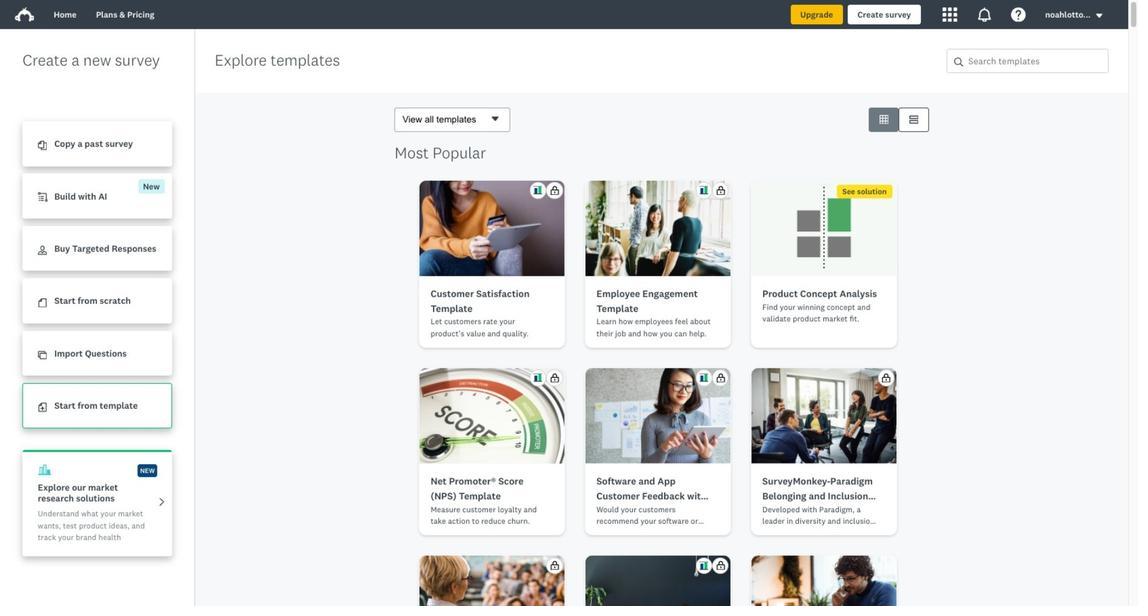 Task type: describe. For each thing, give the bounding box(es) containing it.
software and app customer feedback with nps® image
[[586, 369, 731, 464]]

working from home check-in image
[[752, 556, 897, 607]]

document image
[[38, 299, 47, 308]]

lock image for net promoter® score (nps) template image
[[550, 374, 559, 383]]

lock image for employee engagement template image
[[716, 186, 725, 195]]

notification center icon image
[[977, 7, 992, 22]]

surveymonkey-paradigm belonging and inclusion template image
[[752, 369, 897, 464]]

documentclone image
[[38, 141, 47, 150]]

2 brand logo image from the top
[[15, 7, 34, 22]]

website feedback template image
[[586, 556, 731, 607]]

customer satisfaction template image
[[420, 181, 565, 276]]



Task type: locate. For each thing, give the bounding box(es) containing it.
2 horizontal spatial lock image
[[882, 374, 891, 383]]

help icon image
[[1011, 7, 1026, 22]]

products icon image
[[943, 7, 958, 22], [943, 7, 958, 22]]

textboxmultiple image
[[909, 115, 919, 124]]

documentplus image
[[38, 404, 47, 413]]

0 horizontal spatial lock image
[[550, 374, 559, 383]]

chevronright image
[[157, 498, 166, 507]]

1 brand logo image from the top
[[15, 5, 34, 24]]

user image
[[38, 246, 47, 255]]

lock image
[[716, 186, 725, 195], [550, 374, 559, 383], [882, 374, 891, 383]]

dropdown arrow icon image
[[1096, 11, 1104, 20], [1097, 13, 1103, 18]]

1 horizontal spatial lock image
[[716, 186, 725, 195]]

Search templates field
[[964, 49, 1108, 73]]

lock image
[[550, 186, 559, 195], [716, 374, 725, 383], [550, 562, 559, 571], [716, 562, 725, 571]]

employee engagement template image
[[586, 181, 731, 276]]

product concept analysis image
[[752, 181, 897, 276]]

clone image
[[38, 351, 47, 360]]

search image
[[955, 57, 964, 67]]

university instructor evaluation template image
[[420, 556, 565, 607]]

grid image
[[879, 115, 889, 124]]

net promoter® score (nps) template image
[[420, 369, 565, 464]]

brand logo image
[[15, 5, 34, 24], [15, 7, 34, 22]]



Task type: vqa. For each thing, say whether or not it's contained in the screenshot.
Brand logo
yes



